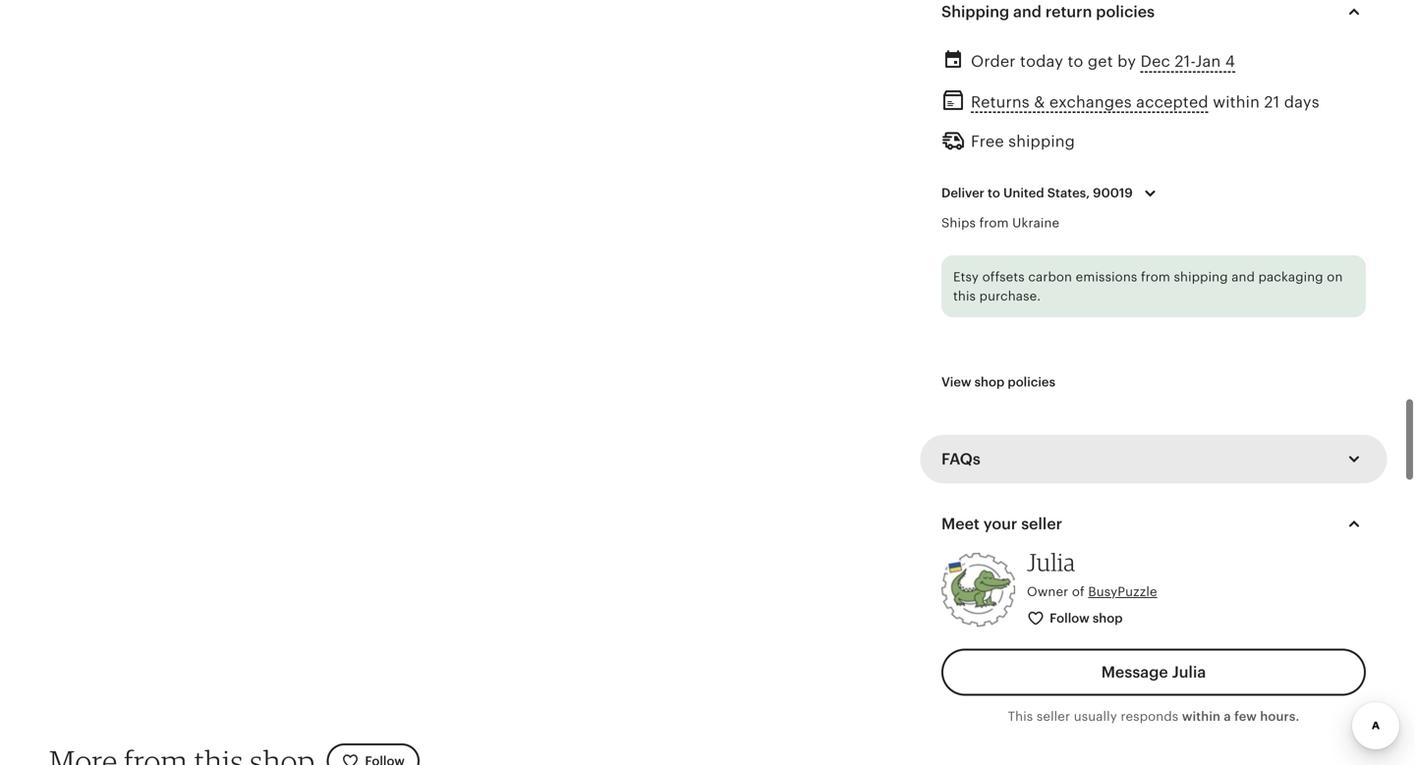 Task type: vqa. For each thing, say whether or not it's contained in the screenshot.
"to" within deliver to united states, 90019 dropdown button
yes



Task type: locate. For each thing, give the bounding box(es) containing it.
view shop policies
[[942, 375, 1056, 390]]

shipping
[[942, 3, 1010, 21]]

1 vertical spatial from
[[1141, 270, 1170, 285]]

4
[[1225, 53, 1235, 70]]

21
[[1264, 93, 1280, 111]]

order
[[971, 53, 1016, 70]]

few
[[1234, 710, 1257, 724]]

within left a
[[1182, 710, 1221, 724]]

0 horizontal spatial shipping
[[1009, 133, 1075, 150]]

to left get
[[1068, 53, 1084, 70]]

1 horizontal spatial to
[[1068, 53, 1084, 70]]

within for a
[[1182, 710, 1221, 724]]

1 vertical spatial policies
[[1008, 375, 1056, 390]]

1 vertical spatial julia
[[1172, 664, 1206, 682]]

julia
[[1027, 548, 1076, 577], [1172, 664, 1206, 682]]

julia right message
[[1172, 664, 1206, 682]]

1 vertical spatial to
[[988, 186, 1000, 201]]

etsy offsets carbon emissions from shipping and packaging on this purchase.
[[953, 270, 1343, 304]]

0 vertical spatial to
[[1068, 53, 1084, 70]]

0 horizontal spatial shop
[[975, 375, 1005, 390]]

1 horizontal spatial shop
[[1093, 611, 1123, 626]]

0 horizontal spatial policies
[[1008, 375, 1056, 390]]

1 vertical spatial shipping
[[1174, 270, 1228, 285]]

0 vertical spatial within
[[1213, 93, 1260, 111]]

meet your seller button
[[924, 501, 1384, 548]]

etsy
[[953, 270, 979, 285]]

deliver
[[942, 186, 985, 201]]

days
[[1284, 93, 1320, 111]]

1 vertical spatial within
[[1182, 710, 1221, 724]]

1 horizontal spatial policies
[[1096, 3, 1155, 21]]

policies inside dropdown button
[[1096, 3, 1155, 21]]

united
[[1003, 186, 1044, 201]]

to
[[1068, 53, 1084, 70], [988, 186, 1000, 201]]

and left packaging
[[1232, 270, 1255, 285]]

0 vertical spatial julia
[[1027, 548, 1076, 577]]

purchase.
[[979, 289, 1041, 304]]

returns & exchanges accepted within 21 days
[[971, 93, 1320, 111]]

hours.
[[1260, 710, 1300, 724]]

order today to get by dec 21-jan 4
[[971, 53, 1235, 70]]

return
[[1046, 3, 1092, 21]]

busypuzzle
[[1088, 585, 1157, 599]]

0 horizontal spatial and
[[1013, 3, 1042, 21]]

accepted
[[1136, 93, 1209, 111]]

message
[[1101, 664, 1168, 682]]

0 horizontal spatial julia
[[1027, 548, 1076, 577]]

within
[[1213, 93, 1260, 111], [1182, 710, 1221, 724]]

by
[[1118, 53, 1136, 70]]

of
[[1072, 585, 1085, 599]]

policies inside button
[[1008, 375, 1056, 390]]

offsets
[[982, 270, 1025, 285]]

on
[[1327, 270, 1343, 285]]

julia owner of busypuzzle
[[1027, 548, 1157, 599]]

and left return
[[1013, 3, 1042, 21]]

this
[[953, 289, 976, 304]]

states,
[[1047, 186, 1090, 201]]

0 horizontal spatial from
[[979, 216, 1009, 230]]

from inside etsy offsets carbon emissions from shipping and packaging on this purchase.
[[1141, 270, 1170, 285]]

shipping
[[1009, 133, 1075, 150], [1174, 270, 1228, 285]]

seller right this
[[1037, 710, 1070, 724]]

to left 'united' on the top of page
[[988, 186, 1000, 201]]

julia inside button
[[1172, 664, 1206, 682]]

policies right "view"
[[1008, 375, 1056, 390]]

busypuzzle link
[[1088, 585, 1157, 599]]

shop right "view"
[[975, 375, 1005, 390]]

policies up the by
[[1096, 3, 1155, 21]]

0 vertical spatial from
[[979, 216, 1009, 230]]

0 vertical spatial and
[[1013, 3, 1042, 21]]

shipping inside etsy offsets carbon emissions from shipping and packaging on this purchase.
[[1174, 270, 1228, 285]]

shipping down &
[[1009, 133, 1075, 150]]

shop down "busypuzzle"
[[1093, 611, 1123, 626]]

1 horizontal spatial from
[[1141, 270, 1170, 285]]

1 vertical spatial and
[[1232, 270, 1255, 285]]

free
[[971, 133, 1004, 150]]

from right ships
[[979, 216, 1009, 230]]

0 vertical spatial seller
[[1021, 515, 1062, 533]]

0 horizontal spatial to
[[988, 186, 1000, 201]]

90019
[[1093, 186, 1133, 201]]

follow
[[1050, 611, 1090, 626]]

follow shop button
[[1012, 601, 1140, 637]]

1 horizontal spatial julia
[[1172, 664, 1206, 682]]

from
[[979, 216, 1009, 230], [1141, 270, 1170, 285]]

message julia button
[[942, 649, 1366, 696]]

view shop policies button
[[927, 365, 1070, 400]]

policies
[[1096, 3, 1155, 21], [1008, 375, 1056, 390]]

deliver to united states, 90019
[[942, 186, 1133, 201]]

and
[[1013, 3, 1042, 21], [1232, 270, 1255, 285]]

within left '21'
[[1213, 93, 1260, 111]]

returns & exchanges accepted button
[[971, 88, 1209, 117]]

0 vertical spatial policies
[[1096, 3, 1155, 21]]

1 horizontal spatial shipping
[[1174, 270, 1228, 285]]

shipping and return policies button
[[924, 0, 1384, 36]]

seller right your
[[1021, 515, 1062, 533]]

shop inside button
[[975, 375, 1005, 390]]

shop for view
[[975, 375, 1005, 390]]

0 vertical spatial shop
[[975, 375, 1005, 390]]

shop inside "button"
[[1093, 611, 1123, 626]]

shipping left packaging
[[1174, 270, 1228, 285]]

1 horizontal spatial and
[[1232, 270, 1255, 285]]

today
[[1020, 53, 1063, 70]]

shop
[[975, 375, 1005, 390], [1093, 611, 1123, 626]]

from right emissions
[[1141, 270, 1170, 285]]

seller
[[1021, 515, 1062, 533], [1037, 710, 1070, 724]]

emissions
[[1076, 270, 1137, 285]]

0 vertical spatial shipping
[[1009, 133, 1075, 150]]

1 vertical spatial shop
[[1093, 611, 1123, 626]]

dec 21-jan 4 button
[[1141, 47, 1235, 76]]

julia up owner
[[1027, 548, 1076, 577]]



Task type: describe. For each thing, give the bounding box(es) containing it.
within for 21
[[1213, 93, 1260, 111]]

dec
[[1141, 53, 1171, 70]]

ships from ukraine
[[942, 216, 1060, 230]]

julia image
[[942, 553, 1015, 627]]

carbon
[[1028, 270, 1072, 285]]

returns
[[971, 93, 1030, 111]]

owner
[[1027, 585, 1069, 599]]

responds
[[1121, 710, 1179, 724]]

ukraine
[[1012, 216, 1060, 230]]

free shipping
[[971, 133, 1075, 150]]

follow shop
[[1050, 611, 1123, 626]]

your
[[984, 515, 1018, 533]]

a
[[1224, 710, 1231, 724]]

seller inside dropdown button
[[1021, 515, 1062, 533]]

faqs button
[[924, 436, 1384, 483]]

1 vertical spatial seller
[[1037, 710, 1070, 724]]

julia inside julia owner of busypuzzle
[[1027, 548, 1076, 577]]

21-
[[1175, 53, 1195, 70]]

message julia
[[1101, 664, 1206, 682]]

ships
[[942, 216, 976, 230]]

shop for follow
[[1093, 611, 1123, 626]]

meet your seller
[[942, 515, 1062, 533]]

jan
[[1195, 53, 1221, 70]]

packaging
[[1259, 270, 1324, 285]]

this
[[1008, 710, 1033, 724]]

usually
[[1074, 710, 1117, 724]]

and inside etsy offsets carbon emissions from shipping and packaging on this purchase.
[[1232, 270, 1255, 285]]

and inside dropdown button
[[1013, 3, 1042, 21]]

faqs
[[942, 450, 981, 468]]

view
[[942, 375, 971, 390]]

get
[[1088, 53, 1113, 70]]

exchanges
[[1050, 93, 1132, 111]]

meet
[[942, 515, 980, 533]]

this seller usually responds within a few hours.
[[1008, 710, 1300, 724]]

deliver to united states, 90019 button
[[927, 173, 1177, 214]]

shipping and return policies
[[942, 3, 1155, 21]]

&
[[1034, 93, 1045, 111]]

to inside deliver to united states, 90019 dropdown button
[[988, 186, 1000, 201]]



